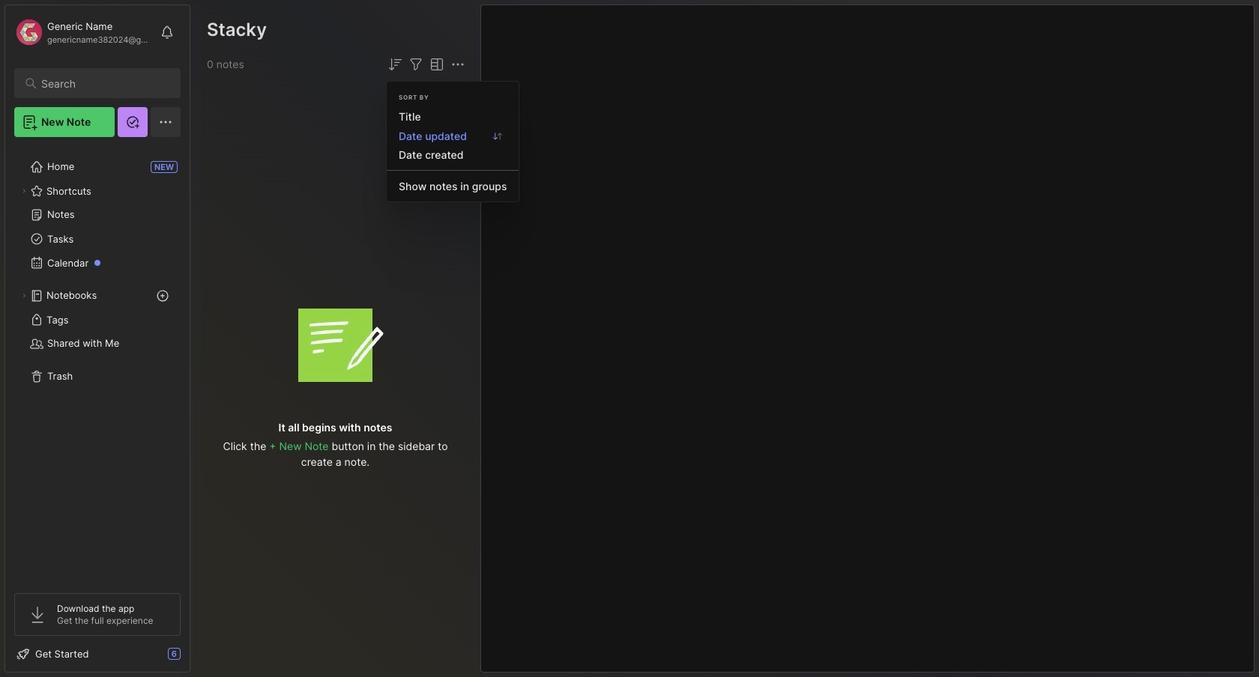 Task type: describe. For each thing, give the bounding box(es) containing it.
Add filters field
[[407, 55, 425, 73]]

tree inside main element
[[5, 146, 190, 580]]

note window - loading element
[[481, 4, 1255, 673]]

View options field
[[425, 55, 446, 73]]

Help and Learning task checklist field
[[5, 643, 190, 666]]

expand notebooks image
[[19, 292, 28, 301]]

More actions field
[[449, 55, 467, 73]]



Task type: locate. For each thing, give the bounding box(es) containing it.
Sort options field
[[386, 55, 404, 73]]

None search field
[[41, 74, 167, 92]]

tree
[[5, 146, 190, 580]]

Account field
[[14, 17, 153, 47]]

main element
[[0, 0, 195, 678]]

click to collapse image
[[189, 650, 201, 668]]

add filters image
[[407, 55, 425, 73]]

none search field inside main element
[[41, 74, 167, 92]]

more actions image
[[449, 55, 467, 73]]

dropdown list menu
[[387, 107, 519, 196]]

Search text field
[[41, 76, 167, 91]]



Task type: vqa. For each thing, say whether or not it's contained in the screenshot.
the is
no



